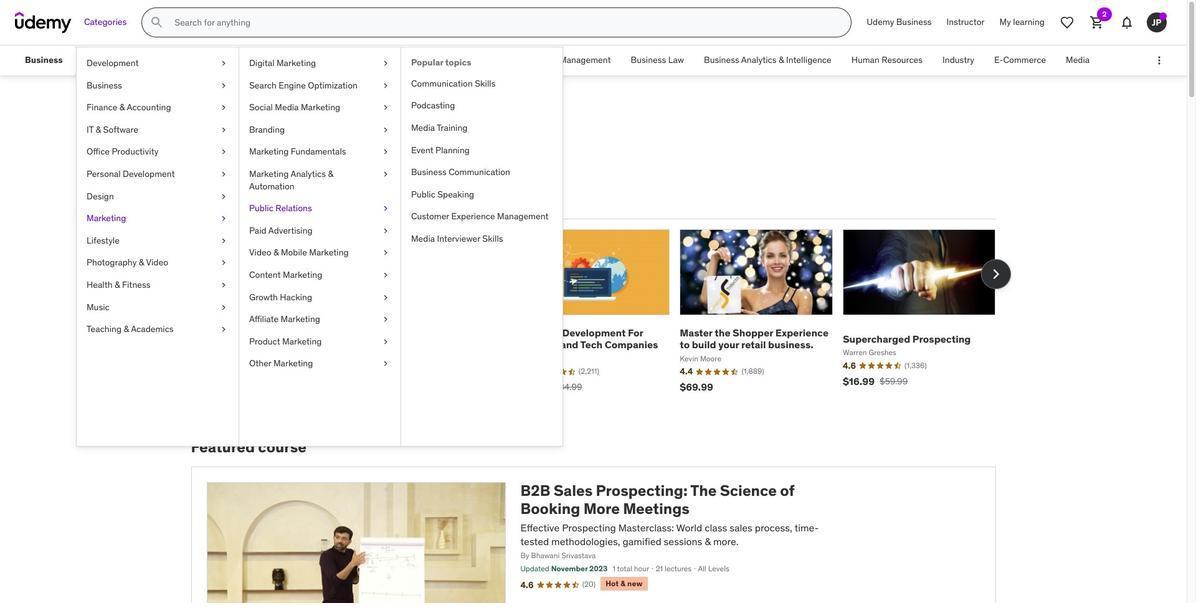 Task type: describe. For each thing, give the bounding box(es) containing it.
video & mobile marketing
[[249, 247, 349, 258]]

popular
[[219, 196, 256, 209]]

prospecting:
[[596, 481, 688, 500]]

customer experience management
[[411, 211, 549, 222]]

xsmall image for it & software
[[219, 124, 229, 136]]

started
[[327, 159, 379, 178]]

marketing inside 'link'
[[281, 314, 320, 325]]

more.
[[713, 535, 739, 548]]

other marketing
[[249, 358, 313, 369]]

1 vertical spatial courses
[[191, 159, 249, 178]]

xsmall image for paid advertising
[[381, 225, 391, 237]]

industry link
[[933, 45, 985, 75]]

xsmall image for health & fitness
[[219, 279, 229, 291]]

search engine optimization
[[249, 80, 358, 91]]

business strategy
[[376, 54, 447, 66]]

automation
[[249, 180, 295, 192]]

marketing up get
[[249, 146, 289, 157]]

total
[[617, 564, 632, 573]]

media down 'engine'
[[275, 102, 299, 113]]

tested
[[521, 535, 549, 548]]

speaking
[[438, 189, 474, 200]]

development link
[[77, 52, 239, 75]]

photography & video link
[[77, 252, 239, 274]]

office productivity
[[87, 146, 159, 157]]

tech
[[581, 339, 603, 351]]

video & mobile marketing link
[[239, 242, 401, 264]]

relations
[[276, 203, 312, 214]]

experience inside master the shopper experience to build your retail business.
[[776, 327, 829, 339]]

shopping cart with 2 items image
[[1090, 15, 1105, 30]]

e-commerce link
[[985, 45, 1056, 75]]

business law link
[[621, 45, 694, 75]]

you
[[298, 159, 323, 178]]

2 horizontal spatial management
[[560, 54, 611, 66]]

featured course
[[191, 438, 307, 457]]

planning
[[436, 144, 470, 156]]

communication skills link
[[401, 73, 563, 95]]

management link
[[253, 45, 325, 75]]

meetings
[[623, 499, 690, 518]]

engine
[[279, 80, 306, 91]]

gamified
[[623, 535, 662, 548]]

topics
[[445, 57, 471, 68]]

xsmall image for design
[[219, 190, 229, 203]]

the
[[715, 327, 731, 339]]

training
[[437, 122, 468, 133]]

process,
[[755, 521, 793, 534]]

carousel element
[[191, 229, 1011, 409]]

Search for anything text field
[[172, 12, 836, 33]]

xsmall image for content marketing
[[381, 269, 391, 281]]

strategy
[[413, 54, 447, 66]]

master the shopper experience to build your retail business. link
[[680, 327, 829, 351]]

xsmall image for photography & video
[[219, 257, 229, 269]]

business strategy link
[[366, 45, 457, 75]]

sales inside b2b sales prospecting: the science of booking more meetings effective prospecting masterclass: world class sales process, time- tested methodologies, gamified sessions & more. by bhawani srivastava
[[554, 481, 593, 500]]

business inside 'public relations' "element"
[[411, 166, 447, 178]]

b2b sales prospecting: the science of booking more meetings effective prospecting masterclass: world class sales process, time- tested methodologies, gamified sessions & more. by bhawani srivastava
[[521, 481, 819, 561]]

resources
[[882, 54, 923, 66]]

hacking
[[280, 291, 312, 303]]

xsmall image for personal development
[[219, 168, 229, 180]]

sales
[[730, 521, 753, 534]]

business left popular
[[376, 54, 411, 66]]

& inside b2b sales prospecting: the science of booking more meetings effective prospecting masterclass: world class sales process, time- tested methodologies, gamified sessions & more. by bhawani srivastava
[[705, 535, 711, 548]]

xsmall image for branding
[[381, 124, 391, 136]]

human
[[852, 54, 880, 66]]

arrow pointing to subcategory menu links image
[[73, 45, 84, 75]]

master the shopper experience to build your retail business.
[[680, 327, 829, 351]]

project
[[530, 54, 558, 66]]

xsmall image for finance & accounting
[[219, 102, 229, 114]]

other marketing link
[[239, 353, 401, 375]]

science
[[720, 481, 777, 500]]

of
[[780, 481, 795, 500]]

shopper
[[733, 327, 774, 339]]

& for hot & new
[[621, 579, 626, 588]]

marketing down product marketing
[[274, 358, 313, 369]]

and
[[561, 339, 579, 351]]

most
[[193, 196, 217, 209]]

class
[[705, 521, 727, 534]]

media link
[[1056, 45, 1100, 75]]

branding link
[[239, 119, 401, 141]]

& inside the marketing analytics & automation
[[328, 168, 333, 179]]

prospecting inside b2b sales prospecting: the science of booking more meetings effective prospecting masterclass: world class sales process, time- tested methodologies, gamified sessions & more. by bhawani srivastava
[[562, 521, 616, 534]]

entrepreneurship link
[[84, 45, 172, 75]]

sessions
[[664, 535, 703, 548]]

law
[[669, 54, 684, 66]]

submit search image
[[150, 15, 165, 30]]

xsmall image for marketing fundamentals
[[381, 146, 391, 158]]

project management
[[530, 54, 611, 66]]

categories
[[84, 16, 127, 28]]

build
[[692, 339, 716, 351]]

personal development link
[[77, 163, 239, 185]]

xsmall image for social media marketing
[[381, 102, 391, 114]]

xsmall image for growth hacking
[[381, 291, 391, 304]]

photography & video
[[87, 257, 168, 268]]

marketing up 'engine'
[[277, 57, 316, 69]]

november
[[551, 564, 588, 573]]

2 link
[[1082, 7, 1112, 37]]

time-
[[795, 521, 819, 534]]

public relations element
[[401, 47, 563, 446]]

office
[[87, 146, 110, 157]]

customer
[[411, 211, 449, 222]]

supercharged prospecting
[[843, 333, 971, 345]]

public for public relations
[[249, 203, 273, 214]]

updated
[[521, 564, 550, 573]]

xsmall image for development
[[219, 57, 229, 70]]

digital marketing link
[[239, 52, 401, 75]]

teaching & academics
[[87, 324, 174, 335]]

levels
[[708, 564, 730, 573]]

design
[[87, 190, 114, 202]]

xsmall image for lifestyle
[[219, 235, 229, 247]]

0 vertical spatial to
[[253, 159, 267, 178]]

business right law
[[704, 54, 740, 66]]

marketing up lifestyle on the top left of the page
[[87, 213, 126, 224]]

master
[[680, 327, 713, 339]]

podcasting link
[[401, 95, 563, 117]]

lectures
[[665, 564, 692, 573]]

marketing down search engine optimization link
[[301, 102, 340, 113]]

content marketing
[[249, 269, 322, 280]]

affiliate
[[249, 314, 279, 325]]

public speaking link
[[401, 184, 563, 206]]

business right udemy at the right top
[[897, 16, 932, 28]]

marketing down affiliate marketing 'link'
[[282, 336, 322, 347]]

more subcategory menu links image
[[1154, 54, 1166, 67]]

business left law
[[631, 54, 666, 66]]

development for personal
[[123, 168, 175, 179]]

search engine optimization link
[[239, 75, 401, 97]]

to inside master the shopper experience to build your retail business.
[[680, 339, 690, 351]]

entrepreneurship
[[94, 54, 162, 66]]

0 horizontal spatial business link
[[15, 45, 73, 75]]

marketing link
[[77, 208, 239, 230]]

booking
[[521, 499, 580, 518]]

more
[[584, 499, 620, 518]]



Task type: vqa. For each thing, say whether or not it's contained in the screenshot.
B2B
yes



Task type: locate. For each thing, give the bounding box(es) containing it.
1 horizontal spatial experience
[[776, 327, 829, 339]]

courses down 'engine'
[[247, 105, 328, 131]]

1 horizontal spatial to
[[680, 339, 690, 351]]

media
[[1066, 54, 1090, 66], [275, 102, 299, 113], [411, 122, 435, 133], [411, 233, 435, 244]]

business development for startups and tech companies
[[517, 327, 658, 351]]

business left and
[[517, 327, 560, 339]]

& for finance & accounting
[[120, 102, 125, 113]]

commerce
[[1004, 54, 1046, 66]]

marketing down 'video & mobile marketing'
[[283, 269, 322, 280]]

business communication
[[411, 166, 510, 178]]

management right project
[[560, 54, 611, 66]]

& for teaching & academics
[[124, 324, 129, 335]]

0 horizontal spatial to
[[253, 159, 267, 178]]

business link
[[15, 45, 73, 75], [77, 75, 239, 97]]

1 vertical spatial skills
[[483, 233, 503, 244]]

sales left social
[[191, 105, 243, 131]]

1 vertical spatial development
[[123, 168, 175, 179]]

public relations
[[249, 203, 312, 214]]

finance & accounting
[[87, 102, 171, 113]]

& right the hot
[[621, 579, 626, 588]]

xsmall image inside digital marketing link
[[381, 57, 391, 70]]

communication inside business communication link
[[449, 166, 510, 178]]

fitness
[[122, 279, 151, 290]]

xsmall image inside development link
[[219, 57, 229, 70]]

business down event
[[411, 166, 447, 178]]

skills up podcasting link
[[475, 78, 496, 89]]

0 vertical spatial analytics
[[741, 54, 777, 66]]

& up "fitness"
[[139, 257, 144, 268]]

software
[[103, 124, 138, 135]]

courses up most popular
[[191, 159, 249, 178]]

1 horizontal spatial analytics
[[741, 54, 777, 66]]

(20)
[[582, 580, 596, 589]]

notifications image
[[1120, 15, 1135, 30]]

public up customer
[[411, 189, 436, 200]]

marketing up automation
[[249, 168, 289, 179]]

0 horizontal spatial sales
[[191, 105, 243, 131]]

xsmall image inside branding link
[[381, 124, 391, 136]]

business link up the accounting
[[77, 75, 239, 97]]

communication skills
[[411, 78, 496, 89]]

growth
[[249, 291, 278, 303]]

sales right "b2b"
[[554, 481, 593, 500]]

for
[[628, 327, 643, 339]]

xsmall image
[[381, 57, 391, 70], [219, 80, 229, 92], [219, 102, 229, 114], [219, 146, 229, 158], [381, 168, 391, 180], [381, 203, 391, 215], [219, 213, 229, 225], [219, 257, 229, 269], [381, 269, 391, 281], [381, 291, 391, 304], [381, 314, 391, 326], [381, 336, 391, 348], [381, 358, 391, 370]]

xsmall image for business
[[219, 80, 229, 92]]

analytics
[[741, 54, 777, 66], [291, 168, 326, 179]]

xsmall image inside growth hacking link
[[381, 291, 391, 304]]

0 vertical spatial experience
[[451, 211, 495, 222]]

prospecting inside carousel element
[[913, 333, 971, 345]]

1 vertical spatial analytics
[[291, 168, 326, 179]]

business inside business development for startups and tech companies
[[517, 327, 560, 339]]

experience inside 'public relations' "element"
[[451, 211, 495, 222]]

1 horizontal spatial public
[[411, 189, 436, 200]]

& right "it"
[[96, 124, 101, 135]]

marketing analytics & automation
[[249, 168, 333, 192]]

trending button
[[269, 188, 316, 218]]

& right you
[[328, 168, 333, 179]]

xsmall image for marketing analytics & automation
[[381, 168, 391, 180]]

analytics down fundamentals at left
[[291, 168, 326, 179]]

marketing down hacking
[[281, 314, 320, 325]]

public speaking
[[411, 189, 474, 200]]

communication
[[182, 54, 243, 66], [411, 78, 473, 89], [449, 166, 510, 178]]

0 vertical spatial courses
[[247, 105, 328, 131]]

udemy business
[[867, 16, 932, 28]]

xsmall image inside affiliate marketing 'link'
[[381, 314, 391, 326]]

media interviewer skills link
[[401, 228, 563, 250]]

xsmall image
[[219, 57, 229, 70], [381, 80, 391, 92], [381, 102, 391, 114], [219, 124, 229, 136], [381, 124, 391, 136], [381, 146, 391, 158], [219, 168, 229, 180], [219, 190, 229, 203], [381, 225, 391, 237], [219, 235, 229, 247], [381, 247, 391, 259], [219, 279, 229, 291], [219, 301, 229, 314], [219, 324, 229, 336]]

0 horizontal spatial management
[[263, 54, 315, 66]]

management
[[263, 54, 315, 66], [560, 54, 611, 66], [497, 211, 549, 222]]

next image
[[986, 264, 1006, 284]]

your
[[719, 339, 739, 351]]

xsmall image inside content marketing link
[[381, 269, 391, 281]]

xsmall image inside public relations link
[[381, 203, 391, 215]]

2 vertical spatial development
[[562, 327, 626, 339]]

industry
[[943, 54, 975, 66]]

1 vertical spatial public
[[249, 203, 273, 214]]

content marketing link
[[239, 264, 401, 286]]

lifestyle link
[[77, 230, 239, 252]]

4.6
[[521, 579, 534, 591]]

xsmall image inside it & software link
[[219, 124, 229, 136]]

& right teaching
[[124, 324, 129, 335]]

management up 'engine'
[[263, 54, 315, 66]]

to left build
[[680, 339, 690, 351]]

product marketing
[[249, 336, 322, 347]]

accounting
[[127, 102, 171, 113]]

communication inside communication link
[[182, 54, 243, 66]]

xsmall image for digital marketing
[[381, 57, 391, 70]]

effective
[[521, 521, 560, 534]]

skills down customer experience management link
[[483, 233, 503, 244]]

xsmall image inside product marketing link
[[381, 336, 391, 348]]

1 horizontal spatial sales
[[554, 481, 593, 500]]

business left arrow pointing to subcategory menu links icon
[[25, 54, 63, 66]]

xsmall image inside the marketing analytics & automation link
[[381, 168, 391, 180]]

branding
[[249, 124, 285, 135]]

to up automation
[[253, 159, 267, 178]]

xsmall image for video & mobile marketing
[[381, 247, 391, 259]]

event
[[411, 144, 434, 156]]

courses
[[247, 105, 328, 131], [191, 159, 249, 178]]

public up the paid
[[249, 203, 273, 214]]

xsmall image for public relations
[[381, 203, 391, 215]]

& left mobile
[[274, 247, 279, 258]]

video
[[249, 247, 271, 258], [146, 257, 168, 268]]

xsmall image inside search engine optimization link
[[381, 80, 391, 92]]

business analytics & intelligence
[[704, 54, 832, 66]]

1 vertical spatial to
[[680, 339, 690, 351]]

video down lifestyle link
[[146, 257, 168, 268]]

media for media
[[1066, 54, 1090, 66]]

public for public speaking
[[411, 189, 436, 200]]

most popular button
[[191, 188, 259, 218]]

media down customer
[[411, 233, 435, 244]]

paid advertising
[[249, 225, 313, 236]]

xsmall image for other marketing
[[381, 358, 391, 370]]

communication left 'digital'
[[182, 54, 243, 66]]

updated november 2023
[[521, 564, 608, 573]]

content
[[249, 269, 281, 280]]

xsmall image for office productivity
[[219, 146, 229, 158]]

xsmall image for teaching & academics
[[219, 324, 229, 336]]

marketing fundamentals link
[[239, 141, 401, 163]]

xsmall image for music
[[219, 301, 229, 314]]

development
[[87, 57, 139, 69], [123, 168, 175, 179], [562, 327, 626, 339]]

0 vertical spatial communication
[[182, 54, 243, 66]]

& left the intelligence
[[779, 54, 784, 66]]

analytics inside the marketing analytics & automation
[[291, 168, 326, 179]]

analytics for business
[[741, 54, 777, 66]]

academics
[[131, 324, 174, 335]]

communication down event planning link
[[449, 166, 510, 178]]

social
[[249, 102, 273, 113]]

1 vertical spatial prospecting
[[562, 521, 616, 534]]

podcasting
[[411, 100, 455, 111]]

business up finance
[[87, 80, 122, 91]]

design link
[[77, 185, 239, 208]]

0 vertical spatial public
[[411, 189, 436, 200]]

1 vertical spatial communication
[[411, 78, 473, 89]]

social media marketing link
[[239, 97, 401, 119]]

0 vertical spatial sales
[[191, 105, 243, 131]]

media for media interviewer skills
[[411, 233, 435, 244]]

get
[[271, 159, 295, 178]]

communication inside communication skills link
[[411, 78, 473, 89]]

course
[[258, 438, 307, 457]]

operations
[[466, 54, 510, 66]]

xsmall image inside video & mobile marketing link
[[381, 247, 391, 259]]

experience down 'public speaking' link
[[451, 211, 495, 222]]

masterclass:
[[619, 521, 674, 534]]

to
[[253, 159, 267, 178], [680, 339, 690, 351]]

0 horizontal spatial experience
[[451, 211, 495, 222]]

1 vertical spatial sales
[[554, 481, 593, 500]]

xsmall image inside other marketing link
[[381, 358, 391, 370]]

you have alerts image
[[1160, 12, 1167, 20]]

0 vertical spatial prospecting
[[913, 333, 971, 345]]

xsmall image inside finance & accounting link
[[219, 102, 229, 114]]

0 horizontal spatial public
[[249, 203, 273, 214]]

communication for communication skills
[[411, 78, 473, 89]]

other
[[249, 358, 271, 369]]

wishlist image
[[1060, 15, 1075, 30]]

1 total hour
[[613, 564, 649, 573]]

xsmall image inside photography & video link
[[219, 257, 229, 269]]

finance & accounting link
[[77, 97, 239, 119]]

development inside business development for startups and tech companies
[[562, 327, 626, 339]]

xsmall image inside lifestyle link
[[219, 235, 229, 247]]

public inside "element"
[[411, 189, 436, 200]]

xsmall image inside teaching & academics link
[[219, 324, 229, 336]]

health
[[87, 279, 113, 290]]

udemy image
[[15, 12, 72, 33]]

my
[[1000, 16, 1011, 28]]

xsmall image inside paid advertising link
[[381, 225, 391, 237]]

management inside 'public relations' "element"
[[497, 211, 549, 222]]

& for video & mobile marketing
[[274, 247, 279, 258]]

xsmall image inside social media marketing link
[[381, 102, 391, 114]]

teaching
[[87, 324, 122, 335]]

1 horizontal spatial business link
[[77, 75, 239, 97]]

digital
[[249, 57, 275, 69]]

experience right shopper
[[776, 327, 829, 339]]

media up event
[[411, 122, 435, 133]]

0 horizontal spatial analytics
[[291, 168, 326, 179]]

0 vertical spatial skills
[[475, 78, 496, 89]]

xsmall image inside personal development link
[[219, 168, 229, 180]]

analytics left the intelligence
[[741, 54, 777, 66]]

it & software
[[87, 124, 138, 135]]

& for health & fitness
[[115, 279, 120, 290]]

2023
[[590, 564, 608, 573]]

video down the paid
[[249, 247, 271, 258]]

xsmall image inside health & fitness link
[[219, 279, 229, 291]]

teaching & academics link
[[77, 319, 239, 341]]

productivity
[[112, 146, 159, 157]]

development for business
[[562, 327, 626, 339]]

management down 'public speaking' link
[[497, 211, 549, 222]]

xsmall image inside the "marketing" link
[[219, 213, 229, 225]]

human resources
[[852, 54, 923, 66]]

& right finance
[[120, 102, 125, 113]]

media down wishlist icon
[[1066, 54, 1090, 66]]

music link
[[77, 296, 239, 319]]

product marketing link
[[239, 331, 401, 353]]

jp link
[[1142, 7, 1172, 37]]

& for photography & video
[[139, 257, 144, 268]]

xsmall image inside the music link
[[219, 301, 229, 314]]

udemy
[[867, 16, 895, 28]]

analytics for marketing
[[291, 168, 326, 179]]

instructor
[[947, 16, 985, 28]]

0 vertical spatial development
[[87, 57, 139, 69]]

marketing inside the marketing analytics & automation
[[249, 168, 289, 179]]

xsmall image for marketing
[[219, 213, 229, 225]]

by
[[521, 551, 529, 561]]

0 horizontal spatial video
[[146, 257, 168, 268]]

media interviewer skills
[[411, 233, 503, 244]]

startups
[[517, 339, 559, 351]]

& right health
[[115, 279, 120, 290]]

event planning link
[[401, 139, 563, 162]]

project management link
[[520, 45, 621, 75]]

retail
[[742, 339, 766, 351]]

0 horizontal spatial prospecting
[[562, 521, 616, 534]]

xsmall image for product marketing
[[381, 336, 391, 348]]

1 horizontal spatial prospecting
[[913, 333, 971, 345]]

marketing analytics & automation link
[[239, 163, 401, 198]]

jp
[[1152, 17, 1162, 28]]

media for media training
[[411, 122, 435, 133]]

& down class
[[705, 535, 711, 548]]

xsmall image for affiliate marketing
[[381, 314, 391, 326]]

human resources link
[[842, 45, 933, 75]]

xsmall image inside the office productivity link
[[219, 146, 229, 158]]

& for it & software
[[96, 124, 101, 135]]

1 horizontal spatial video
[[249, 247, 271, 258]]

popular topics
[[411, 57, 471, 68]]

marketing down paid advertising link
[[309, 247, 349, 258]]

1 horizontal spatial management
[[497, 211, 549, 222]]

xsmall image for search engine optimization
[[381, 80, 391, 92]]

it
[[87, 124, 94, 135]]

communication for communication
[[182, 54, 243, 66]]

business link down udemy image
[[15, 45, 73, 75]]

xsmall image inside marketing fundamentals link
[[381, 146, 391, 158]]

xsmall image inside design link
[[219, 190, 229, 203]]

communication link
[[172, 45, 253, 75]]

1 vertical spatial experience
[[776, 327, 829, 339]]

communication down 'popular topics'
[[411, 78, 473, 89]]

2 vertical spatial communication
[[449, 166, 510, 178]]



